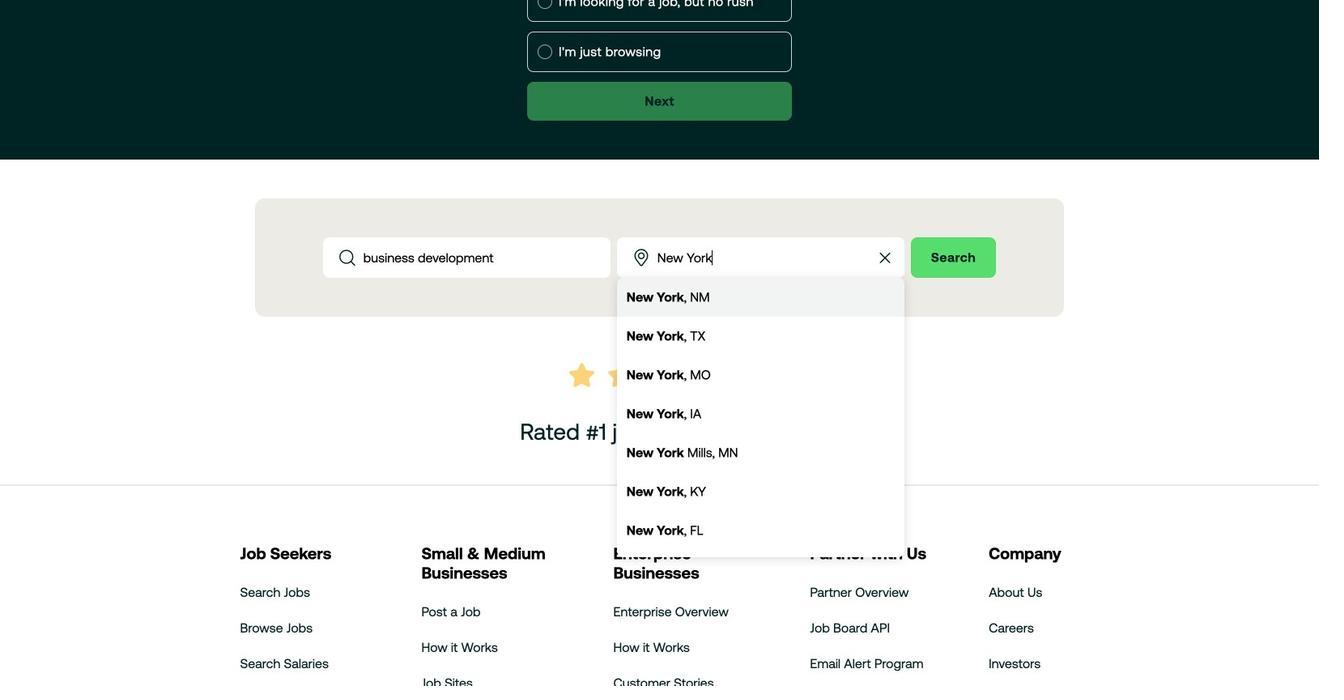 Task type: locate. For each thing, give the bounding box(es) containing it.
None field
[[323, 237, 610, 278], [617, 237, 904, 589], [617, 237, 904, 589]]

option
[[617, 550, 904, 589]]

Search location or remote text field
[[657, 238, 859, 277]]

None radio
[[538, 0, 552, 9], [538, 45, 552, 59], [538, 0, 552, 9], [538, 45, 552, 59]]

list box
[[617, 278, 904, 589]]

none field search job title or keyword
[[323, 237, 610, 278]]

Search job title or keyword text field
[[363, 238, 610, 277]]



Task type: vqa. For each thing, say whether or not it's contained in the screenshot.
THE SEARCH JOB TITLE OR KEYWORD text field
yes



Task type: describe. For each thing, give the bounding box(es) containing it.
clear image
[[875, 248, 895, 267]]



